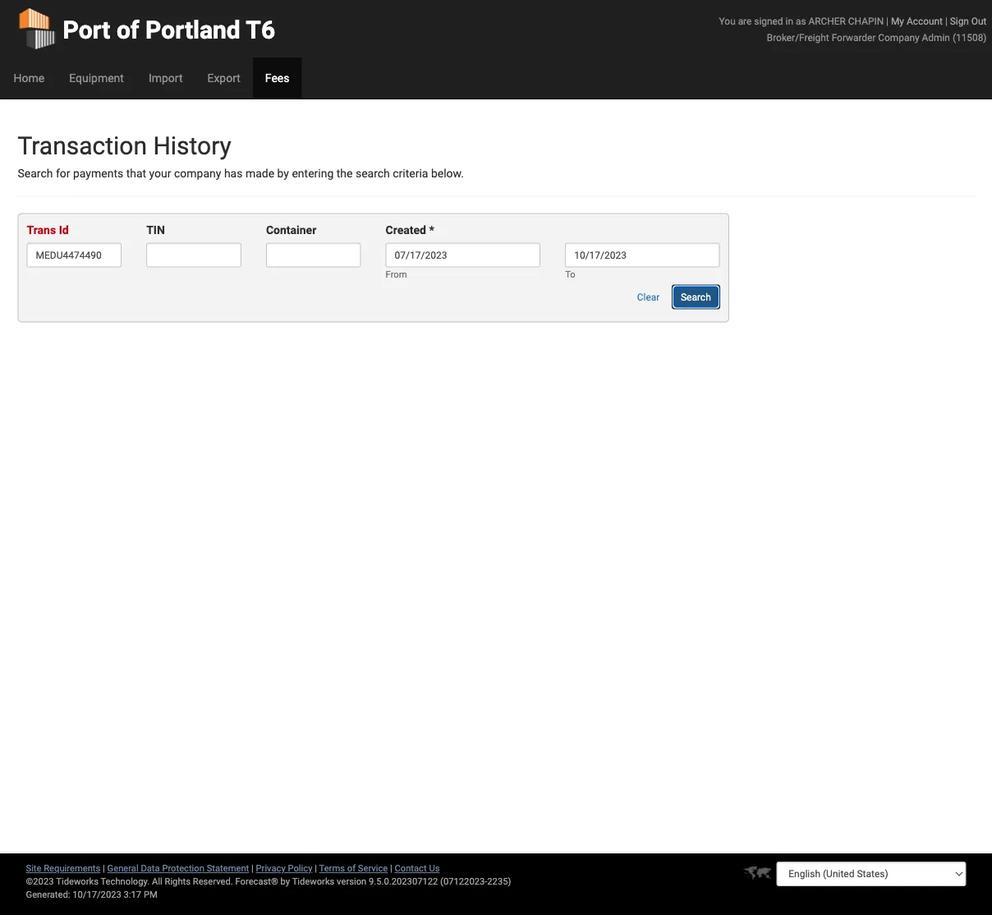 Task type: vqa. For each thing, say whether or not it's contained in the screenshot.
the transaction history search for payments that your company has made by entering the search criteria below.
yes



Task type: locate. For each thing, give the bounding box(es) containing it.
of up version
[[347, 863, 356, 874]]

transaction history search for payments that your company has made by entering the search criteria below.
[[18, 131, 464, 180]]

site requirements link
[[26, 863, 101, 874]]

3:17
[[124, 890, 141, 900]]

in
[[786, 15, 794, 27]]

has
[[224, 167, 243, 180]]

1 vertical spatial search
[[681, 291, 711, 303]]

by right the made
[[277, 167, 289, 180]]

*
[[429, 223, 435, 237]]

| up 9.5.0.202307122 on the left bottom of the page
[[390, 863, 393, 874]]

chapin
[[849, 15, 884, 27]]

1 vertical spatial of
[[347, 863, 356, 874]]

| left the general
[[103, 863, 105, 874]]

equipment button
[[57, 58, 136, 99]]

home
[[14, 71, 45, 85]]

(07122023-
[[441, 876, 488, 887]]

search left for
[[18, 167, 53, 180]]

of
[[117, 15, 139, 44], [347, 863, 356, 874]]

are
[[738, 15, 752, 27]]

fees button
[[253, 58, 302, 99]]

port
[[63, 15, 110, 44]]

search right clear
[[681, 291, 711, 303]]

1 vertical spatial by
[[281, 876, 290, 887]]

t6
[[246, 15, 275, 44]]

forwarder
[[832, 32, 876, 43]]

by
[[277, 167, 289, 180], [281, 876, 290, 887]]

that
[[126, 167, 146, 180]]

0 vertical spatial search
[[18, 167, 53, 180]]

port of portland t6 link
[[18, 0, 275, 58]]

general data protection statement link
[[107, 863, 249, 874]]

payments
[[73, 167, 123, 180]]

terms
[[319, 863, 345, 874]]

1 horizontal spatial search
[[681, 291, 711, 303]]

| up forecast®
[[251, 863, 254, 874]]

import
[[149, 71, 183, 85]]

fees
[[265, 71, 290, 85]]

2235)
[[488, 876, 511, 887]]

Created * text field
[[386, 243, 541, 267]]

tideworks
[[292, 876, 335, 887]]

0 horizontal spatial search
[[18, 167, 53, 180]]

privacy
[[256, 863, 286, 874]]

of inside site requirements | general data protection statement | privacy policy | terms of service | contact us ©2023 tideworks technology. all rights reserved. forecast® by tideworks version 9.5.0.202307122 (07122023-2235) generated: 10/17/2023 3:17 pm
[[347, 863, 356, 874]]

port of portland t6
[[63, 15, 275, 44]]

search inside transaction history search for payments that your company has made by entering the search criteria below.
[[18, 167, 53, 180]]

protection
[[162, 863, 205, 874]]

made
[[246, 167, 275, 180]]

of inside port of portland t6 link
[[117, 15, 139, 44]]

of right port
[[117, 15, 139, 44]]

signed
[[755, 15, 784, 27]]

0 vertical spatial of
[[117, 15, 139, 44]]

search button
[[672, 285, 721, 309]]

criteria
[[393, 167, 429, 180]]

search
[[18, 167, 53, 180], [681, 291, 711, 303]]

general
[[107, 863, 139, 874]]

0 vertical spatial by
[[277, 167, 289, 180]]

sign
[[951, 15, 970, 27]]

site
[[26, 863, 41, 874]]

created
[[386, 223, 427, 237]]

1 horizontal spatial of
[[347, 863, 356, 874]]

to
[[566, 269, 576, 279]]

company
[[879, 32, 920, 43]]

terms of service link
[[319, 863, 388, 874]]

generated:
[[26, 890, 70, 900]]

home button
[[1, 58, 57, 99]]

clear
[[638, 291, 660, 303]]

by down 'privacy policy' link
[[281, 876, 290, 887]]

|
[[887, 15, 889, 27], [946, 15, 948, 27], [103, 863, 105, 874], [251, 863, 254, 874], [315, 863, 317, 874], [390, 863, 393, 874]]

container
[[266, 223, 317, 237]]

my
[[892, 15, 905, 27]]

export
[[207, 71, 241, 85]]

rights
[[165, 876, 191, 887]]

the
[[337, 167, 353, 180]]

TIN text field
[[146, 243, 242, 267]]

0 horizontal spatial of
[[117, 15, 139, 44]]

your
[[149, 167, 171, 180]]



Task type: describe. For each thing, give the bounding box(es) containing it.
clear button
[[628, 285, 669, 309]]

export button
[[195, 58, 253, 99]]

my account link
[[892, 15, 943, 27]]

Container text field
[[266, 243, 361, 267]]

below.
[[431, 167, 464, 180]]

10/17/2023
[[73, 890, 121, 900]]

admin
[[923, 32, 951, 43]]

| left my
[[887, 15, 889, 27]]

requirements
[[44, 863, 101, 874]]

id
[[59, 223, 69, 237]]

for
[[56, 167, 70, 180]]

all
[[152, 876, 162, 887]]

site requirements | general data protection statement | privacy policy | terms of service | contact us ©2023 tideworks technology. all rights reserved. forecast® by tideworks version 9.5.0.202307122 (07122023-2235) generated: 10/17/2023 3:17 pm
[[26, 863, 511, 900]]

broker/freight
[[767, 32, 830, 43]]

sign out link
[[951, 15, 987, 27]]

Trans Id text field
[[27, 243, 122, 267]]

transaction
[[18, 131, 147, 160]]

9.5.0.202307122
[[369, 876, 438, 887]]

(11508)
[[953, 32, 987, 43]]

portland
[[146, 15, 241, 44]]

policy
[[288, 863, 313, 874]]

company
[[174, 167, 221, 180]]

pm
[[144, 890, 158, 900]]

you are signed in as archer chapin | my account | sign out broker/freight forwarder company admin (11508)
[[720, 15, 987, 43]]

technology.
[[101, 876, 150, 887]]

from
[[386, 269, 407, 279]]

reserved.
[[193, 876, 233, 887]]

us
[[429, 863, 440, 874]]

account
[[907, 15, 943, 27]]

version
[[337, 876, 367, 887]]

trans id
[[27, 223, 69, 237]]

import button
[[136, 58, 195, 99]]

you
[[720, 15, 736, 27]]

©2023 tideworks
[[26, 876, 99, 887]]

contact us link
[[395, 863, 440, 874]]

created *
[[386, 223, 435, 237]]

tin
[[146, 223, 165, 237]]

privacy policy link
[[256, 863, 313, 874]]

equipment
[[69, 71, 124, 85]]

as
[[796, 15, 807, 27]]

MM/dd/yyyy text field
[[566, 243, 720, 267]]

search inside button
[[681, 291, 711, 303]]

entering
[[292, 167, 334, 180]]

data
[[141, 863, 160, 874]]

| left 'sign'
[[946, 15, 948, 27]]

forecast®
[[235, 876, 278, 887]]

trans
[[27, 223, 56, 237]]

| up tideworks
[[315, 863, 317, 874]]

statement
[[207, 863, 249, 874]]

service
[[358, 863, 388, 874]]

out
[[972, 15, 987, 27]]

by inside transaction history search for payments that your company has made by entering the search criteria below.
[[277, 167, 289, 180]]

search
[[356, 167, 390, 180]]

contact
[[395, 863, 427, 874]]

by inside site requirements | general data protection statement | privacy policy | terms of service | contact us ©2023 tideworks technology. all rights reserved. forecast® by tideworks version 9.5.0.202307122 (07122023-2235) generated: 10/17/2023 3:17 pm
[[281, 876, 290, 887]]

history
[[153, 131, 232, 160]]

archer
[[809, 15, 846, 27]]



